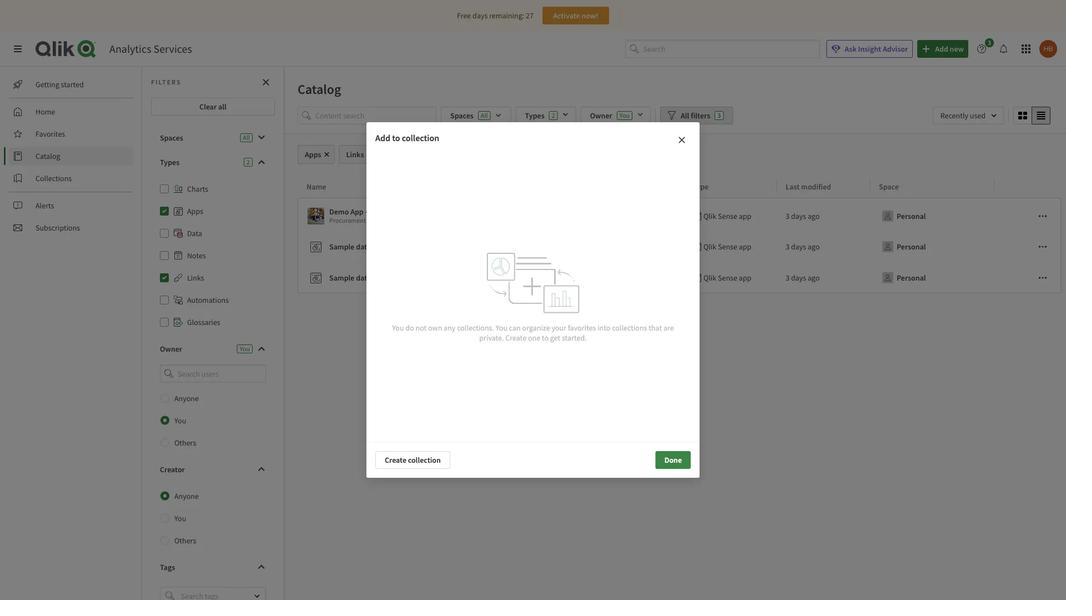 Task type: locate. For each thing, give the bounding box(es) containing it.
do
[[406, 323, 414, 333]]

1 anyone from the top
[[174, 393, 199, 403]]

1 vertical spatial sample data app
[[330, 273, 386, 283]]

2 sample from the top
[[330, 273, 355, 283]]

done button
[[656, 451, 691, 469]]

app
[[740, 211, 752, 221], [373, 242, 386, 252], [740, 242, 752, 252], [373, 273, 386, 283], [740, 273, 752, 283]]

get
[[551, 333, 561, 343]]

qlik
[[704, 211, 717, 221], [704, 242, 717, 252], [704, 273, 717, 283]]

electronic
[[595, 216, 622, 225]]

1 from from the left
[[400, 216, 414, 225]]

a left bw
[[861, 216, 864, 225]]

automations
[[187, 295, 229, 305]]

3 qlik sense app from the top
[[704, 273, 752, 283]]

2 ago from the top
[[808, 242, 820, 252]]

2 vertical spatial sense
[[719, 273, 738, 283]]

the left the daughter at the top left of the page
[[490, 216, 500, 225]]

1 3 days ago button from the top
[[786, 207, 820, 225]]

you
[[392, 323, 404, 333], [496, 323, 508, 333], [240, 345, 250, 353], [174, 415, 186, 425], [174, 513, 186, 523]]

1 horizontal spatial from
[[846, 216, 860, 225]]

2 vertical spatial qlik
[[704, 273, 717, 283]]

add to collection
[[376, 132, 440, 143]]

0 vertical spatial sense
[[719, 211, 738, 221]]

1 horizontal spatial procurement
[[384, 207, 428, 217]]

qlik sense app for 1st sample data app button from the bottom
[[704, 273, 752, 283]]

2 horizontal spatial to
[[695, 216, 701, 225]]

to
[[392, 132, 400, 143], [695, 216, 701, 225], [542, 333, 549, 343]]

from right comes on the right of the page
[[846, 216, 860, 225]]

anyone down owner
[[174, 393, 199, 403]]

and right "products"
[[650, 216, 661, 225]]

1 qlik from the top
[[704, 211, 717, 221]]

anyone for creator option group
[[174, 491, 199, 501]]

0 vertical spatial personal button
[[880, 207, 929, 225]]

others inside owner option group
[[174, 438, 196, 448]]

are inside you do not own any collections. you can organize your favorites into collections that are private. create one to get started.
[[664, 323, 675, 333]]

etc.
[[790, 216, 800, 225]]

app
[[351, 207, 364, 217]]

owner
[[160, 344, 182, 354]]

2 qlik sense app cell from the top
[[684, 231, 777, 262]]

1 vertical spatial others
[[174, 536, 196, 546]]

app for the personal button for first sample data app button 3 days ago cell
[[740, 242, 752, 252]]

1 vertical spatial 3 days ago button
[[786, 238, 820, 256]]

3 personal cell from the top
[[871, 262, 995, 293]]

days
[[473, 11, 488, 21], [792, 211, 807, 221], [792, 242, 807, 252], [792, 273, 807, 283]]

1 personal from the top
[[897, 211, 927, 221]]

open image
[[254, 593, 261, 599]]

0 vertical spatial sample
[[330, 242, 355, 252]]

sap left bw
[[866, 216, 877, 225]]

0 vertical spatial create
[[506, 333, 527, 343]]

3 days ago
[[786, 211, 820, 221], [786, 242, 820, 252], [786, 273, 820, 283]]

personal cell for 3 days ago cell corresponding to the personal button corresponding to 1st sample data app button from the bottom
[[871, 262, 995, 293]]

3 cell from the top
[[995, 262, 1062, 293]]

ago
[[808, 211, 820, 221], [808, 242, 820, 252], [808, 273, 820, 283]]

1 others from the top
[[174, 438, 196, 448]]

0 vertical spatial ago
[[808, 211, 820, 221]]

are inside demo app - sap procurement procurement application from a global holding company. the daughter companies are active in electronic products and automotive to chemicals and pharmaceutical etc. the data comes from a sap bw system.
[[560, 216, 569, 225]]

1 cell from the top
[[995, 198, 1062, 231]]

3 qlik sense app cell from the top
[[684, 262, 777, 293]]

others up creator
[[174, 438, 196, 448]]

3 for qlik sense app cell corresponding to first sample data app button
[[786, 242, 790, 252]]

2 a from the left
[[861, 216, 864, 225]]

clear all
[[200, 102, 227, 112]]

3 for qlik sense app cell associated with 1st sample data app button from the bottom
[[786, 273, 790, 283]]

procurement
[[384, 207, 428, 217], [330, 216, 366, 225]]

0 vertical spatial data
[[813, 216, 825, 225]]

personal button for 1st sample data app button from the bottom
[[880, 269, 929, 287]]

home
[[36, 107, 55, 117]]

0 vertical spatial qlik
[[704, 211, 717, 221]]

1 horizontal spatial apps
[[305, 149, 322, 159]]

holding
[[438, 216, 460, 225]]

ask insight advisor
[[845, 44, 909, 54]]

sample data app
[[330, 242, 386, 252], [330, 273, 386, 283]]

1 horizontal spatial sap
[[866, 216, 877, 225]]

0 vertical spatial links
[[347, 149, 364, 159]]

data
[[187, 228, 202, 238]]

2 sense from the top
[[719, 242, 738, 252]]

2 3 days ago cell from the top
[[777, 231, 871, 262]]

bw
[[878, 216, 887, 225]]

1 vertical spatial sample data app button
[[307, 267, 680, 289]]

filters
[[151, 78, 181, 86]]

procurement right '-'
[[384, 207, 428, 217]]

2 vertical spatial 3 days ago button
[[786, 269, 820, 287]]

1 vertical spatial ago
[[808, 242, 820, 252]]

others
[[174, 438, 196, 448], [174, 536, 196, 546]]

3 3 days ago button from the top
[[786, 269, 820, 287]]

3 personal button from the top
[[880, 269, 929, 287]]

2 anyone from the top
[[174, 491, 199, 501]]

searchbar element
[[626, 40, 820, 58]]

free
[[457, 11, 471, 21]]

a left the global in the left of the page
[[415, 216, 418, 225]]

3 days ago cell
[[777, 198, 871, 231], [777, 231, 871, 262], [777, 262, 871, 293]]

1 vertical spatial qlik sense app
[[704, 242, 752, 252]]

2 qlik sense app from the top
[[704, 242, 752, 252]]

anyone
[[174, 393, 199, 403], [174, 491, 199, 501]]

ago for 1st sample data app button from the bottom
[[808, 273, 820, 283]]

the right 'etc.'
[[801, 216, 812, 225]]

sample data app button down company.
[[307, 236, 680, 258]]

1 3 days ago cell from the top
[[777, 198, 871, 231]]

2 vertical spatial to
[[542, 333, 549, 343]]

1 sample from the top
[[330, 242, 355, 252]]

0 horizontal spatial to
[[392, 132, 400, 143]]

anyone inside owner option group
[[174, 393, 199, 403]]

apps up data
[[187, 206, 203, 216]]

1 vertical spatial catalog
[[36, 151, 60, 161]]

qlik sense app cell for first sample data app button
[[684, 231, 777, 262]]

1 horizontal spatial a
[[861, 216, 864, 225]]

0 vertical spatial sample data app
[[330, 242, 386, 252]]

personal for 3rd the personal button from the bottom
[[897, 211, 927, 221]]

creator
[[160, 464, 185, 474]]

tags button
[[151, 558, 275, 576]]

from
[[400, 216, 414, 225], [846, 216, 860, 225]]

are left active at the top right
[[560, 216, 569, 225]]

switch view group
[[1014, 107, 1051, 124]]

3 personal from the top
[[897, 273, 927, 283]]

to right add
[[392, 132, 400, 143]]

global
[[420, 216, 437, 225]]

1 vertical spatial collection
[[408, 455, 441, 465]]

personal
[[897, 211, 927, 221], [897, 242, 927, 252], [897, 273, 927, 283]]

3 qlik from the top
[[704, 273, 717, 283]]

data
[[813, 216, 825, 225], [356, 242, 371, 252], [356, 273, 371, 283]]

1 sample data app from the top
[[330, 242, 386, 252]]

active
[[570, 216, 587, 225]]

sap
[[369, 207, 383, 217], [866, 216, 877, 225]]

to left get
[[542, 333, 549, 343]]

1 vertical spatial data
[[356, 242, 371, 252]]

data for first sample data app button
[[356, 242, 371, 252]]

links down notes at the left top of the page
[[187, 273, 204, 283]]

any
[[444, 323, 456, 333]]

1 horizontal spatial create
[[506, 333, 527, 343]]

organize
[[523, 323, 551, 333]]

2 vertical spatial personal button
[[880, 269, 929, 287]]

1 ago from the top
[[808, 211, 820, 221]]

2 vertical spatial qlik sense app
[[704, 273, 752, 283]]

0 vertical spatial anyone
[[174, 393, 199, 403]]

filters
[[691, 111, 711, 121]]

sample for first sample data app button
[[330, 242, 355, 252]]

3 3 days ago from the top
[[786, 273, 820, 283]]

1 vertical spatial create
[[385, 455, 407, 465]]

personal cell
[[871, 198, 995, 231], [871, 231, 995, 262], [871, 262, 995, 293]]

apps button
[[298, 145, 335, 164]]

3 days ago button for the personal button corresponding to 1st sample data app button from the bottom
[[786, 269, 820, 287]]

1 vertical spatial are
[[664, 323, 675, 333]]

create
[[506, 333, 527, 343], [385, 455, 407, 465]]

personal button
[[880, 207, 929, 225], [880, 238, 929, 256], [880, 269, 929, 287]]

sample
[[330, 242, 355, 252], [330, 273, 355, 283]]

catalog inside catalog link
[[36, 151, 60, 161]]

0 vertical spatial personal
[[897, 211, 927, 221]]

1 vertical spatial personal
[[897, 242, 927, 252]]

1 3 days ago from the top
[[786, 211, 820, 221]]

a
[[415, 216, 418, 225], [861, 216, 864, 225]]

2 3 days ago button from the top
[[786, 238, 820, 256]]

links
[[347, 149, 364, 159], [187, 273, 204, 283]]

2 qlik from the top
[[704, 242, 717, 252]]

2 personal button from the top
[[880, 238, 929, 256]]

links inside button
[[347, 149, 364, 159]]

2 cell from the top
[[995, 231, 1062, 262]]

and right chemicals
[[733, 216, 743, 225]]

1 vertical spatial qlik
[[704, 242, 717, 252]]

0 vertical spatial 3 days ago
[[786, 211, 820, 221]]

advisor
[[884, 44, 909, 54]]

anyone down creator
[[174, 491, 199, 501]]

0 vertical spatial qlik sense app
[[704, 211, 752, 221]]

3 sense from the top
[[719, 273, 738, 283]]

you inside owner option group
[[174, 415, 186, 425]]

sample data app for first sample data app button
[[330, 242, 386, 252]]

3 days ago cell for the personal button for first sample data app button
[[777, 231, 871, 262]]

0 vertical spatial apps
[[305, 149, 322, 159]]

1 horizontal spatial are
[[664, 323, 675, 333]]

sap right '-'
[[369, 207, 383, 217]]

0 horizontal spatial are
[[560, 216, 569, 225]]

charts
[[187, 184, 208, 194]]

others up tags
[[174, 536, 196, 546]]

procurement right qlik sense app image
[[330, 216, 366, 225]]

are right that
[[664, 323, 675, 333]]

links right apps "button" at the top left
[[347, 149, 364, 159]]

2 others from the top
[[174, 536, 196, 546]]

activate
[[554, 11, 581, 21]]

to inside demo app - sap procurement procurement application from a global holding company. the daughter companies are active in electronic products and automotive to chemicals and pharmaceutical etc. the data comes from a sap bw system.
[[695, 216, 701, 225]]

from left the global in the left of the page
[[400, 216, 414, 225]]

getting started link
[[9, 76, 133, 93]]

0 horizontal spatial and
[[650, 216, 661, 225]]

2 vertical spatial personal
[[897, 273, 927, 283]]

0 horizontal spatial the
[[490, 216, 500, 225]]

3 days ago for the personal button corresponding to 1st sample data app button from the bottom
[[786, 273, 820, 283]]

2 vertical spatial 3 days ago
[[786, 273, 820, 283]]

navigation pane element
[[0, 71, 142, 241]]

2 3 days ago from the top
[[786, 242, 820, 252]]

0 vertical spatial 3 days ago button
[[786, 207, 820, 225]]

1 horizontal spatial catalog
[[298, 81, 342, 97]]

sample data app button
[[307, 236, 680, 258], [307, 267, 680, 289]]

1 vertical spatial 3 days ago
[[786, 242, 820, 252]]

sample data app button up collections.
[[307, 267, 680, 289]]

1 qlik sense app from the top
[[704, 211, 752, 221]]

0 horizontal spatial apps
[[187, 206, 203, 216]]

0 horizontal spatial a
[[415, 216, 418, 225]]

3 ago from the top
[[808, 273, 820, 283]]

2 vertical spatial ago
[[808, 273, 820, 283]]

1 vertical spatial to
[[695, 216, 701, 225]]

2 personal cell from the top
[[871, 231, 995, 262]]

0 vertical spatial others
[[174, 438, 196, 448]]

1 horizontal spatial the
[[801, 216, 812, 225]]

1 vertical spatial anyone
[[174, 491, 199, 501]]

1 horizontal spatial and
[[733, 216, 743, 225]]

others for owner option group
[[174, 438, 196, 448]]

favorites
[[36, 129, 65, 139]]

1 vertical spatial sample
[[330, 273, 355, 283]]

1 vertical spatial sense
[[719, 242, 738, 252]]

0 horizontal spatial links
[[187, 273, 204, 283]]

alerts
[[36, 201, 54, 211]]

3 inside the filters region
[[718, 111, 722, 120]]

qlik sense app for first sample data app button
[[704, 242, 752, 252]]

0 vertical spatial sample data app button
[[307, 236, 680, 258]]

to left chemicals
[[695, 216, 701, 225]]

cell
[[995, 198, 1062, 231], [995, 231, 1062, 262], [995, 262, 1062, 293]]

analytics
[[109, 42, 151, 56]]

others inside creator option group
[[174, 536, 196, 546]]

Search text field
[[644, 40, 820, 58]]

0 horizontal spatial from
[[400, 216, 414, 225]]

glossaries
[[187, 317, 220, 327]]

2 vertical spatial data
[[356, 273, 371, 283]]

demo app - sap procurement procurement application from a global holding company. the daughter companies are active in electronic products and automotive to chemicals and pharmaceutical etc. the data comes from a sap bw system.
[[330, 207, 910, 225]]

qlik sense app cell
[[684, 198, 777, 231], [684, 231, 777, 262], [684, 262, 777, 293]]

3 3 days ago cell from the top
[[777, 262, 871, 293]]

1 personal cell from the top
[[871, 198, 995, 231]]

0 vertical spatial to
[[392, 132, 400, 143]]

2 sample data app from the top
[[330, 273, 386, 283]]

all filters
[[681, 111, 711, 121]]

1 vertical spatial personal button
[[880, 238, 929, 256]]

create inside create collection button
[[385, 455, 407, 465]]

catalog
[[298, 81, 342, 97], [36, 151, 60, 161]]

0 horizontal spatial create
[[385, 455, 407, 465]]

sense for 1st sample data app button from the bottom
[[719, 273, 738, 283]]

1 horizontal spatial links
[[347, 149, 364, 159]]

collection inside button
[[408, 455, 441, 465]]

favorites link
[[9, 125, 133, 143]]

analytics services
[[109, 42, 192, 56]]

3 days ago button
[[786, 207, 820, 225], [786, 238, 820, 256], [786, 269, 820, 287]]

anyone inside creator option group
[[174, 491, 199, 501]]

are
[[560, 216, 569, 225], [664, 323, 675, 333]]

0 vertical spatial are
[[560, 216, 569, 225]]

apps up name
[[305, 149, 322, 159]]

1 horizontal spatial to
[[542, 333, 549, 343]]

0 horizontal spatial catalog
[[36, 151, 60, 161]]

remaining:
[[490, 11, 525, 21]]

2 personal from the top
[[897, 242, 927, 252]]



Task type: describe. For each thing, give the bounding box(es) containing it.
0 horizontal spatial sap
[[369, 207, 383, 217]]

0 vertical spatial catalog
[[298, 81, 342, 97]]

modified
[[802, 181, 832, 191]]

subscriptions
[[36, 223, 80, 233]]

you do not own any collections. you can organize your favorites into collections that are private. create one to get started.
[[392, 323, 675, 343]]

products
[[624, 216, 649, 225]]

creator option group
[[151, 485, 275, 552]]

collections link
[[9, 169, 133, 187]]

1 and from the left
[[650, 216, 661, 225]]

private.
[[480, 333, 504, 343]]

done
[[665, 455, 682, 465]]

company.
[[461, 216, 488, 225]]

qlik for first sample data app button
[[704, 242, 717, 252]]

companies
[[528, 216, 559, 225]]

2 from from the left
[[846, 216, 860, 225]]

1 personal button from the top
[[880, 207, 929, 225]]

services
[[154, 42, 192, 56]]

insight
[[859, 44, 882, 54]]

types
[[160, 157, 180, 167]]

collections
[[613, 323, 648, 333]]

cell for the personal button for first sample data app button
[[995, 231, 1062, 262]]

one
[[528, 333, 541, 343]]

clear all button
[[151, 98, 275, 116]]

days for the personal button corresponding to 1st sample data app button from the bottom
[[792, 273, 807, 283]]

days for the personal button for first sample data app button
[[792, 242, 807, 252]]

personal for the personal button corresponding to 1st sample data app button from the bottom
[[897, 273, 927, 283]]

1 vertical spatial apps
[[187, 206, 203, 216]]

demo
[[330, 207, 349, 217]]

anyone for owner option group
[[174, 393, 199, 403]]

3 days ago for 3rd the personal button from the bottom
[[786, 211, 820, 221]]

now!
[[582, 11, 599, 21]]

1 sample data app button from the top
[[307, 236, 680, 258]]

search tags element
[[166, 592, 174, 600]]

notes
[[187, 251, 206, 261]]

tags
[[160, 562, 175, 572]]

personal cell for 3 days ago cell associated with 3rd the personal button from the bottom
[[871, 198, 995, 231]]

type
[[693, 181, 709, 191]]

1 qlik sense app cell from the top
[[684, 198, 777, 231]]

in
[[588, 216, 593, 225]]

2 the from the left
[[801, 216, 812, 225]]

filters region
[[285, 104, 1067, 133]]

days for 3rd the personal button from the bottom
[[792, 211, 807, 221]]

all
[[681, 111, 690, 121]]

1 sense from the top
[[719, 211, 738, 221]]

space
[[880, 181, 900, 191]]

3 for third qlik sense app cell from the bottom of the page
[[786, 211, 790, 221]]

home link
[[9, 103, 133, 121]]

catalog link
[[9, 147, 133, 165]]

ask insight advisor button
[[827, 40, 914, 58]]

sample for 1st sample data app button from the bottom
[[330, 273, 355, 283]]

app for 3 days ago cell corresponding to the personal button corresponding to 1st sample data app button from the bottom
[[740, 273, 752, 283]]

to inside you do not own any collections. you can organize your favorites into collections that are private. create one to get started.
[[542, 333, 549, 343]]

3 days ago for the personal button for first sample data app button
[[786, 242, 820, 252]]

2 and from the left
[[733, 216, 743, 225]]

that
[[649, 323, 663, 333]]

1 a from the left
[[415, 216, 418, 225]]

sense for first sample data app button
[[719, 242, 738, 252]]

close image
[[678, 136, 687, 144]]

ago for first sample data app button
[[808, 242, 820, 252]]

ask
[[845, 44, 857, 54]]

27
[[526, 11, 534, 21]]

comes
[[827, 216, 845, 225]]

activate now!
[[554, 11, 599, 21]]

getting
[[36, 79, 59, 89]]

add
[[376, 132, 391, 143]]

last
[[786, 181, 800, 191]]

not
[[416, 323, 427, 333]]

into
[[598, 323, 611, 333]]

-
[[365, 207, 368, 217]]

automotive
[[662, 216, 694, 225]]

started
[[61, 79, 84, 89]]

sample data app for 1st sample data app button from the bottom
[[330, 273, 386, 283]]

favorites
[[568, 323, 596, 333]]

name
[[307, 181, 326, 191]]

clear
[[200, 102, 217, 112]]

last modified
[[786, 181, 832, 191]]

data inside demo app - sap procurement procurement application from a global holding company. the daughter companies are active in electronic products and automotive to chemicals and pharmaceutical etc. the data comes from a sap bw system.
[[813, 216, 825, 225]]

can
[[509, 323, 521, 333]]

2 sample data app button from the top
[[307, 267, 680, 289]]

3 days ago cell for 3rd the personal button from the bottom
[[777, 198, 871, 231]]

your
[[552, 323, 567, 333]]

apps inside "button"
[[305, 149, 322, 159]]

chemicals
[[703, 216, 731, 225]]

cell for the personal button corresponding to 1st sample data app button from the bottom
[[995, 262, 1062, 293]]

app for 3 days ago cell associated with 3rd the personal button from the bottom
[[740, 211, 752, 221]]

add to collection dialog
[[367, 122, 700, 478]]

create inside you do not own any collections. you can organize your favorites into collections that are private. create one to get started.
[[506, 333, 527, 343]]

0 horizontal spatial procurement
[[330, 216, 366, 225]]

close sidebar menu image
[[13, 44, 22, 53]]

1 the from the left
[[490, 216, 500, 225]]

daughter
[[501, 216, 527, 225]]

qlik sense app image
[[308, 208, 325, 225]]

links button
[[339, 145, 378, 164]]

personal button for first sample data app button
[[880, 238, 929, 256]]

recently used image
[[934, 107, 1005, 124]]

getting started
[[36, 79, 84, 89]]

1 vertical spatial links
[[187, 273, 204, 283]]

3 days ago cell for the personal button corresponding to 1st sample data app button from the bottom
[[777, 262, 871, 293]]

you inside creator option group
[[174, 513, 186, 523]]

personal for the personal button for first sample data app button
[[897, 242, 927, 252]]

2
[[247, 158, 250, 166]]

all
[[218, 102, 227, 112]]

own
[[428, 323, 443, 333]]

collections.
[[457, 323, 495, 333]]

3 days ago button for the personal button for first sample data app button
[[786, 238, 820, 256]]

0 vertical spatial collection
[[402, 132, 440, 143]]

data for 1st sample data app button from the bottom
[[356, 273, 371, 283]]

started.
[[562, 333, 587, 343]]

qlik sense app cell for 1st sample data app button from the bottom
[[684, 262, 777, 293]]

owner option group
[[151, 387, 275, 454]]

qlik for 1st sample data app button from the bottom
[[704, 273, 717, 283]]

others for creator option group
[[174, 536, 196, 546]]

Content search text field
[[316, 107, 437, 125]]

analytics services element
[[109, 42, 192, 56]]

collections
[[36, 173, 72, 183]]

subscriptions link
[[9, 219, 133, 237]]

search tags image
[[166, 592, 174, 600]]

pharmaceutical
[[745, 216, 788, 225]]

cell for 3rd the personal button from the bottom
[[995, 198, 1062, 231]]

application
[[367, 216, 399, 225]]

create collection
[[385, 455, 441, 465]]

personal cell for the personal button for first sample data app button 3 days ago cell
[[871, 231, 995, 262]]

alerts link
[[9, 197, 133, 215]]

3 days ago button for 3rd the personal button from the bottom
[[786, 207, 820, 225]]

activate now! link
[[543, 7, 610, 24]]

free days remaining: 27
[[457, 11, 534, 21]]

creator button
[[151, 460, 275, 478]]



Task type: vqa. For each thing, say whether or not it's contained in the screenshot.
"3 days ago" button related to third cell from the bottom's ago
yes



